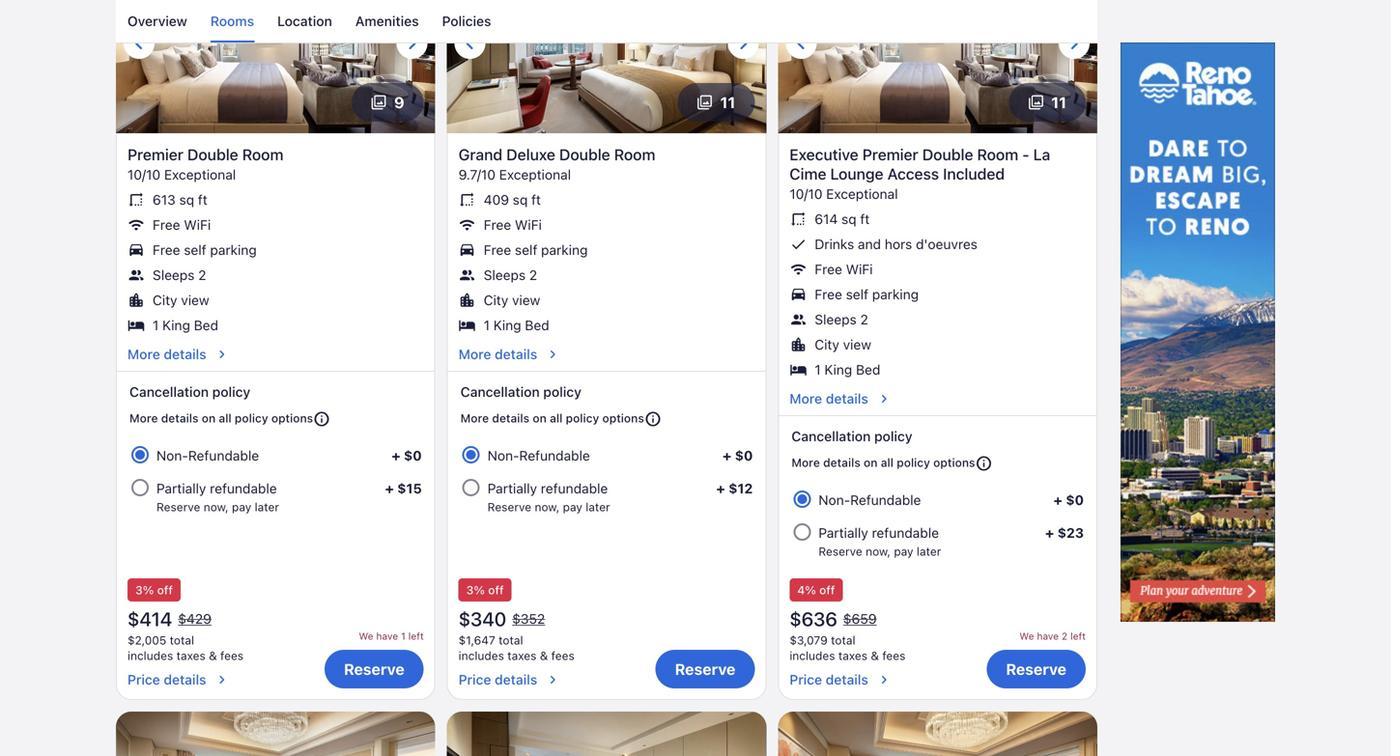 Task type: vqa. For each thing, say whether or not it's contained in the screenshot.
Partially
yes



Task type: describe. For each thing, give the bounding box(es) containing it.
la
[[1034, 145, 1051, 164]]

2 horizontal spatial city
[[815, 337, 840, 353]]

taxes for $414
[[176, 650, 206, 663]]

9
[[394, 93, 405, 111]]

self for $340
[[515, 242, 538, 258]]

2 horizontal spatial city view
[[815, 337, 872, 353]]

2 horizontal spatial self
[[846, 286, 869, 302]]

$2,005
[[128, 634, 166, 648]]

fees for $340
[[552, 650, 575, 663]]

location
[[278, 13, 332, 29]]

$12
[[729, 481, 753, 497]]

more details for $636
[[790, 391, 869, 407]]

11 button for $340
[[678, 83, 755, 122]]

$636 $659 $3,079 total includes taxes & fees
[[790, 608, 906, 663]]

non- for $636
[[819, 493, 851, 509]]

+ inside + $15 reserve now, pay later
[[385, 481, 394, 497]]

included
[[943, 165, 1005, 183]]

613
[[153, 192, 176, 208]]

room inside premier double room 10/10 exceptional
[[242, 145, 284, 164]]

double for $636
[[923, 145, 974, 164]]

double for $340
[[560, 145, 611, 164]]

2 horizontal spatial wifi
[[846, 261, 873, 277]]

exceptional inside executive premier double room - la cime lounge access included 10/10 exceptional
[[827, 186, 898, 202]]

medium image for more details button associated with $340
[[545, 347, 561, 362]]

refundable for $636
[[851, 493, 922, 509]]

reserve inside + $15 reserve now, pay later
[[157, 501, 200, 514]]

non-refundable for $636
[[819, 493, 922, 509]]

2 horizontal spatial sleeps 2
[[815, 312, 869, 327]]

price for $340
[[459, 672, 491, 688]]

all for $636
[[881, 456, 894, 470]]

pay for $636
[[894, 545, 914, 559]]

king for $414
[[163, 317, 190, 333]]

more details on all policy options for $340
[[461, 412, 645, 425]]

2 horizontal spatial city view list item
[[790, 336, 1086, 354]]

city view for $340
[[484, 292, 541, 308]]

taxes for $340
[[508, 650, 537, 663]]

sleeps for $340
[[484, 267, 526, 283]]

& for $414
[[209, 650, 217, 663]]

premier double room 10/10 exceptional
[[128, 145, 284, 182]]

$659 button
[[842, 611, 879, 628]]

ft for $414
[[198, 192, 208, 208]]

small image for $340
[[645, 411, 662, 428]]

reserve link for $636
[[987, 651, 1086, 689]]

deluxe
[[507, 145, 556, 164]]

2 horizontal spatial free self parking
[[815, 286, 919, 302]]

$0 for $636
[[1066, 493, 1084, 509]]

+ $0 for $414
[[392, 448, 422, 464]]

pay for $340
[[563, 501, 583, 514]]

2 horizontal spatial free self parking list item
[[790, 286, 1086, 303]]

fees for $414
[[220, 650, 244, 663]]

614
[[815, 211, 838, 227]]

non- for $414
[[157, 448, 188, 464]]

price details button for $414
[[128, 664, 244, 689]]

executive premier double room - la cime lounge access included 10/10 exceptional
[[790, 145, 1051, 202]]

partially for $636
[[819, 525, 869, 541]]

executive
[[790, 145, 859, 164]]

partially refundable for $414
[[157, 481, 277, 497]]

1 king bed list item for $340
[[459, 317, 755, 334]]

total for $340
[[499, 634, 523, 648]]

all for $340
[[550, 412, 563, 425]]

king for $340
[[494, 317, 522, 333]]

sq for $414
[[179, 192, 194, 208]]

policies
[[442, 13, 491, 29]]

have for $636
[[1037, 631, 1059, 642]]

cancellation for $414
[[130, 384, 209, 400]]

d'oeuvres
[[916, 236, 978, 252]]

rooms
[[211, 13, 254, 29]]

2 horizontal spatial 1 king bed list item
[[790, 361, 1086, 379]]

+ up $15
[[392, 448, 401, 464]]

9.7/10
[[459, 167, 496, 182]]

bed for $340
[[525, 317, 550, 333]]

$429
[[178, 611, 212, 627]]

show previous image image for $414
[[128, 32, 151, 55]]

exceptional inside premier double room 10/10 exceptional
[[164, 167, 236, 182]]

on for $340
[[533, 412, 547, 425]]

hors
[[885, 236, 913, 252]]

drinks
[[815, 236, 855, 252]]

free wifi for $340
[[484, 217, 542, 233]]

sleeps 2 for $340
[[484, 267, 538, 283]]

partially for $414
[[157, 481, 206, 497]]

more details on all policy options button for $636
[[792, 447, 1084, 481]]

show previous image image for $340
[[459, 32, 482, 55]]

2 horizontal spatial parking
[[873, 286, 919, 302]]

have for $414
[[376, 631, 398, 642]]

$429 button
[[176, 611, 214, 628]]

sleeps 2 list item for $414
[[128, 267, 424, 284]]

room for $636
[[978, 145, 1019, 164]]

access
[[888, 165, 940, 183]]

amenities link
[[355, 0, 419, 43]]

$414 $429 $2,005 total includes taxes & fees
[[128, 608, 244, 663]]

taxes for $636
[[839, 650, 868, 663]]

$340
[[459, 608, 507, 631]]

city view list item for $340
[[459, 292, 755, 309]]

409
[[484, 192, 509, 208]]

free self parking for $340
[[484, 242, 588, 258]]

$340 $352 $1,647 total includes taxes & fees
[[459, 608, 575, 663]]

+ up $23 at the bottom right of page
[[1054, 493, 1063, 509]]

cancellation policy for $414
[[130, 384, 251, 400]]

sleeps 2 for $414
[[153, 267, 206, 283]]

off for $340
[[488, 584, 504, 597]]

grand
[[459, 145, 503, 164]]

price details button for $636
[[790, 664, 906, 689]]

ft for $340
[[532, 192, 541, 208]]

cancellation policy for $340
[[461, 384, 582, 400]]

policies link
[[442, 0, 491, 43]]

614 sq ft
[[815, 211, 870, 227]]

sleeps 2 list item for $340
[[459, 267, 755, 284]]

exceptional inside grand deluxe double room 9.7/10 exceptional
[[499, 167, 571, 182]]

price details for $340
[[459, 672, 538, 688]]

premier inside premier double room 10/10 exceptional
[[128, 145, 184, 164]]

$352
[[512, 611, 545, 627]]

409 sq ft
[[484, 192, 541, 208]]

2 reserve link from the left
[[656, 651, 755, 689]]

location link
[[278, 0, 332, 43]]

free self parking list item for $414
[[128, 241, 424, 259]]

cancellation policy for $636
[[792, 428, 913, 444]]

parking for $340
[[541, 242, 588, 258]]

$659
[[844, 611, 877, 627]]

2 horizontal spatial king
[[825, 362, 853, 378]]

refundable for $414
[[210, 481, 277, 497]]



Task type: locate. For each thing, give the bounding box(es) containing it.
show all 11 images for grand deluxe double room image
[[697, 95, 713, 110]]

613 sq ft
[[153, 192, 208, 208]]

cancellation policy
[[130, 384, 251, 400], [461, 384, 582, 400], [792, 428, 913, 444]]

partially
[[157, 481, 206, 497], [488, 481, 537, 497], [819, 525, 869, 541]]

free wifi list item
[[128, 216, 424, 234], [459, 216, 755, 234], [790, 261, 1086, 278]]

total for $636
[[831, 634, 856, 648]]

2 horizontal spatial &
[[871, 650, 880, 663]]

more details on all policy options
[[130, 412, 313, 425], [461, 412, 645, 425], [792, 456, 976, 470]]

options up + $23 reserve now, pay later at right
[[934, 456, 976, 470]]

+ left $12
[[717, 481, 726, 497]]

list containing overview
[[116, 0, 1098, 43]]

0 horizontal spatial double
[[187, 145, 238, 164]]

2 total from the left
[[499, 634, 523, 648]]

sq for $340
[[513, 192, 528, 208]]

fees
[[220, 650, 244, 663], [552, 650, 575, 663], [883, 650, 906, 663]]

3% for $414
[[135, 584, 154, 597]]

0 horizontal spatial free self parking list item
[[128, 241, 424, 259]]

0 horizontal spatial 1 king bed
[[153, 317, 218, 333]]

includes down $3,079
[[790, 650, 836, 663]]

0 horizontal spatial have
[[376, 631, 398, 642]]

1 off from the left
[[157, 584, 173, 597]]

we for $414
[[359, 631, 374, 642]]

list for $340
[[459, 191, 755, 334]]

2 horizontal spatial room
[[978, 145, 1019, 164]]

1 horizontal spatial 3% off
[[467, 584, 504, 597]]

1 horizontal spatial double
[[560, 145, 611, 164]]

list for $636
[[790, 211, 1086, 379]]

taxes down $429 button
[[176, 650, 206, 663]]

non-refundable for $340
[[488, 448, 590, 464]]

1 includes from the left
[[128, 650, 173, 663]]

reserve link for $414
[[325, 651, 424, 689]]

small image
[[313, 411, 331, 428], [645, 411, 662, 428]]

3% off up $414
[[135, 584, 173, 597]]

cancellation for $340
[[461, 384, 540, 400]]

free self parking
[[153, 242, 257, 258], [484, 242, 588, 258], [815, 286, 919, 302]]

non-
[[157, 448, 188, 464], [488, 448, 520, 464], [819, 493, 851, 509]]

more details button for $340
[[459, 346, 755, 363]]

0 horizontal spatial total
[[170, 634, 194, 648]]

double up 409 sq ft list item
[[560, 145, 611, 164]]

0 horizontal spatial taxes
[[176, 650, 206, 663]]

medium image for the price details button for $414
[[214, 673, 230, 688]]

3 price from the left
[[790, 672, 823, 688]]

1 horizontal spatial off
[[488, 584, 504, 597]]

all for $414
[[219, 412, 232, 425]]

1 horizontal spatial sleeps 2
[[484, 267, 538, 283]]

1 horizontal spatial view
[[512, 292, 541, 308]]

1 show previous image image from the left
[[128, 32, 151, 55]]

2 horizontal spatial bed
[[856, 362, 881, 378]]

3 taxes from the left
[[839, 650, 868, 663]]

city for $414
[[153, 292, 177, 308]]

cancellation
[[130, 384, 209, 400], [461, 384, 540, 400], [792, 428, 871, 444]]

2 horizontal spatial now,
[[866, 545, 891, 559]]

2 price details from the left
[[459, 672, 538, 688]]

$0 up $12
[[735, 448, 753, 464]]

refundable up + $23 reserve now, pay later at right
[[851, 493, 922, 509]]

2 have from the left
[[1037, 631, 1059, 642]]

sleeps 2 list item
[[128, 267, 424, 284], [459, 267, 755, 284], [790, 311, 1086, 328]]

& down $429 button
[[209, 650, 217, 663]]

price details down $1,647
[[459, 672, 538, 688]]

later inside + $12 reserve now, pay later
[[586, 501, 610, 514]]

premier up 613
[[128, 145, 184, 164]]

2 horizontal spatial all
[[881, 456, 894, 470]]

medium image inside more details button
[[214, 347, 230, 362]]

later for $414
[[255, 501, 279, 514]]

total
[[170, 634, 194, 648], [499, 634, 523, 648], [831, 634, 856, 648]]

view for $414
[[181, 292, 209, 308]]

non- for $340
[[488, 448, 520, 464]]

price details for $636
[[790, 672, 869, 688]]

amenities
[[355, 13, 419, 29]]

1 horizontal spatial all
[[550, 412, 563, 425]]

room inside executive premier double room - la cime lounge access included 10/10 exceptional
[[978, 145, 1019, 164]]

we have 1 left
[[359, 631, 424, 642]]

non-refundable up + $12 reserve now, pay later
[[488, 448, 590, 464]]

0 horizontal spatial we
[[359, 631, 374, 642]]

0 horizontal spatial partially refundable
[[157, 481, 277, 497]]

3% off up $340
[[467, 584, 504, 597]]

& for $636
[[871, 650, 880, 663]]

price down $2,005
[[128, 672, 160, 688]]

later inside + $15 reserve now, pay later
[[255, 501, 279, 514]]

left for $636
[[1071, 631, 1086, 642]]

double inside grand deluxe double room 9.7/10 exceptional
[[560, 145, 611, 164]]

pay inside + $12 reserve now, pay later
[[563, 501, 583, 514]]

price details button down $414 $429 $2,005 total includes taxes & fees
[[128, 664, 244, 689]]

2 horizontal spatial 1 king bed
[[815, 362, 881, 378]]

cime
[[790, 165, 827, 183]]

small image up + $12 reserve now, pay later
[[645, 411, 662, 428]]

city view for $414
[[153, 292, 209, 308]]

3 double from the left
[[923, 145, 974, 164]]

3 show next image image from the left
[[1063, 32, 1086, 55]]

3 price details from the left
[[790, 672, 869, 688]]

0 horizontal spatial fees
[[220, 650, 244, 663]]

free wifi for $414
[[153, 217, 211, 233]]

+ $0 up $23 at the bottom right of page
[[1054, 493, 1084, 509]]

+ $0
[[392, 448, 422, 464], [723, 448, 753, 464], [1054, 493, 1084, 509]]

2 horizontal spatial view
[[843, 337, 872, 353]]

now, inside + $23 reserve now, pay later
[[866, 545, 891, 559]]

1 horizontal spatial on
[[533, 412, 547, 425]]

double inside premier double room 10/10 exceptional
[[187, 145, 238, 164]]

3 show previous image image from the left
[[790, 32, 813, 55]]

free wifi down 613 sq ft
[[153, 217, 211, 233]]

view
[[181, 292, 209, 308], [512, 292, 541, 308], [843, 337, 872, 353]]

left for $414
[[409, 631, 424, 642]]

self
[[184, 242, 207, 258], [515, 242, 538, 258], [846, 286, 869, 302]]

exceptional up 613 sq ft
[[164, 167, 236, 182]]

total inside $340 $352 $1,647 total includes taxes & fees
[[499, 634, 523, 648]]

& down $659 button
[[871, 650, 880, 663]]

price details button
[[128, 664, 244, 689], [459, 664, 575, 689], [790, 664, 906, 689]]

1 total from the left
[[170, 634, 194, 648]]

free wifi
[[153, 217, 211, 233], [484, 217, 542, 233], [815, 261, 873, 277]]

1 horizontal spatial non-refundable
[[488, 448, 590, 464]]

sq right 613
[[179, 192, 194, 208]]

2 horizontal spatial sleeps
[[815, 312, 857, 327]]

1 medium image from the top
[[214, 347, 230, 362]]

free self parking for $414
[[153, 242, 257, 258]]

1 horizontal spatial 11
[[1052, 93, 1067, 111]]

details
[[164, 346, 206, 362], [495, 346, 538, 362], [826, 391, 869, 407], [161, 412, 199, 425], [492, 412, 530, 425], [824, 456, 861, 470], [164, 672, 206, 688], [495, 672, 538, 688], [826, 672, 869, 688]]

3% for $340
[[467, 584, 485, 597]]

free self parking list item down 409 sq ft list item
[[459, 241, 755, 259]]

now, inside + $12 reserve now, pay later
[[535, 501, 560, 514]]

-
[[1023, 145, 1030, 164]]

0 horizontal spatial more details button
[[128, 346, 424, 363]]

1 3% from the left
[[135, 584, 154, 597]]

11 for $340
[[721, 93, 736, 111]]

includes inside $414 $429 $2,005 total includes taxes & fees
[[128, 650, 173, 663]]

pay
[[232, 501, 252, 514], [563, 501, 583, 514], [894, 545, 914, 559]]

3% off
[[135, 584, 173, 597], [467, 584, 504, 597]]

taxes down $659 button
[[839, 650, 868, 663]]

2 medium image from the top
[[214, 673, 230, 688]]

$636
[[790, 608, 838, 631]]

& inside $340 $352 $1,647 total includes taxes & fees
[[540, 650, 548, 663]]

2 & from the left
[[540, 650, 548, 663]]

free self parking down and
[[815, 286, 919, 302]]

free
[[153, 217, 180, 233], [484, 217, 511, 233], [153, 242, 180, 258], [484, 242, 511, 258], [815, 261, 843, 277], [815, 286, 843, 302]]

sleeps
[[153, 267, 195, 283], [484, 267, 526, 283], [815, 312, 857, 327]]

0 horizontal spatial parking
[[210, 242, 257, 258]]

parking down drinks and hors d'oeuvres
[[873, 286, 919, 302]]

1 horizontal spatial pay
[[563, 501, 583, 514]]

includes down $1,647
[[459, 650, 504, 663]]

2 horizontal spatial later
[[917, 545, 942, 559]]

10/10 down cime
[[790, 186, 823, 202]]

on for $414
[[202, 412, 216, 425]]

on for $636
[[864, 456, 878, 470]]

price details button down the $636 $659 $3,079 total includes taxes & fees
[[790, 664, 906, 689]]

1 vertical spatial 10/10
[[790, 186, 823, 202]]

later
[[255, 501, 279, 514], [586, 501, 610, 514], [917, 545, 942, 559]]

2 includes from the left
[[459, 650, 504, 663]]

list containing 409 sq ft
[[459, 191, 755, 334]]

0 horizontal spatial refundable
[[188, 448, 259, 464]]

sleeps 2 down 409 sq ft
[[484, 267, 538, 283]]

11 right show all 11 images for grand deluxe double room
[[721, 93, 736, 111]]

wifi for $414
[[184, 217, 211, 233]]

total down $429 button
[[170, 634, 194, 648]]

2 horizontal spatial non-refundable
[[819, 493, 922, 509]]

fees inside the $636 $659 $3,079 total includes taxes & fees
[[883, 650, 906, 663]]

price
[[128, 672, 160, 688], [459, 672, 491, 688], [790, 672, 823, 688]]

9 button
[[352, 83, 424, 122]]

options for $414
[[271, 412, 313, 425]]

2 11 from the left
[[1052, 93, 1067, 111]]

1 horizontal spatial price details
[[459, 672, 538, 688]]

fees for $636
[[883, 650, 906, 663]]

0 horizontal spatial options
[[271, 412, 313, 425]]

room left '-'
[[978, 145, 1019, 164]]

we
[[359, 631, 374, 642], [1020, 631, 1035, 642]]

off
[[157, 584, 173, 597], [488, 584, 504, 597], [820, 584, 836, 597]]

free self parking list item
[[128, 241, 424, 259], [459, 241, 755, 259], [790, 286, 1086, 303]]

1 king bed for $340
[[484, 317, 550, 333]]

2 horizontal spatial more details on all policy options button
[[792, 447, 1084, 481]]

price details
[[128, 672, 206, 688], [459, 672, 538, 688], [790, 672, 869, 688]]

pay inside + $15 reserve now, pay later
[[232, 501, 252, 514]]

10/10
[[128, 167, 161, 182], [790, 186, 823, 202]]

1 horizontal spatial refundable
[[541, 481, 608, 497]]

options up + $15 reserve now, pay later
[[271, 412, 313, 425]]

room for $340
[[614, 145, 656, 164]]

room inside grand deluxe double room 9.7/10 exceptional
[[614, 145, 656, 164]]

small image for $414
[[313, 411, 331, 428]]

2 horizontal spatial off
[[820, 584, 836, 597]]

0 horizontal spatial free wifi
[[153, 217, 211, 233]]

10/10 inside premier double room 10/10 exceptional
[[128, 167, 161, 182]]

614 sq ft list item
[[790, 211, 1086, 228]]

refundable for $340
[[520, 448, 590, 464]]

1 horizontal spatial non-
[[488, 448, 520, 464]]

0 horizontal spatial ft
[[198, 192, 208, 208]]

$352 button
[[511, 611, 547, 628]]

+ left $23 at the bottom right of page
[[1046, 525, 1055, 541]]

3 reserve link from the left
[[987, 651, 1086, 689]]

3 room from the left
[[978, 145, 1019, 164]]

rooms link
[[211, 0, 254, 43]]

price details down $3,079
[[790, 672, 869, 688]]

sleeps for $414
[[153, 267, 195, 283]]

city
[[153, 292, 177, 308], [484, 292, 509, 308], [815, 337, 840, 353]]

0 horizontal spatial city
[[153, 292, 177, 308]]

1 fees from the left
[[220, 650, 244, 663]]

refundable for $414
[[188, 448, 259, 464]]

& inside $414 $429 $2,005 total includes taxes & fees
[[209, 650, 217, 663]]

0 horizontal spatial reserve link
[[325, 651, 424, 689]]

more details on all policy options button for $414
[[130, 403, 422, 436]]

1 horizontal spatial 11 button
[[1009, 83, 1086, 122]]

2 premier from the left
[[863, 145, 919, 164]]

fees inside $414 $429 $2,005 total includes taxes & fees
[[220, 650, 244, 663]]

wifi down 409 sq ft
[[515, 217, 542, 233]]

3 off from the left
[[820, 584, 836, 597]]

free wifi down drinks
[[815, 261, 873, 277]]

1 horizontal spatial total
[[499, 634, 523, 648]]

reserve inside + $23 reserve now, pay later
[[819, 545, 863, 559]]

$0 for $340
[[735, 448, 753, 464]]

small image up + $15 reserve now, pay later
[[313, 411, 331, 428]]

overview link
[[128, 0, 187, 43]]

2 horizontal spatial refundable
[[872, 525, 939, 541]]

view for $340
[[512, 292, 541, 308]]

2 11 button from the left
[[1009, 83, 1086, 122]]

0 horizontal spatial refundable
[[210, 481, 277, 497]]

+ left $15
[[385, 481, 394, 497]]

medium image for more details button corresponding to $414
[[214, 347, 230, 362]]

non-refundable for $414
[[157, 448, 259, 464]]

2 3% from the left
[[467, 584, 485, 597]]

$0 up $23 at the bottom right of page
[[1066, 493, 1084, 509]]

2 we from the left
[[1020, 631, 1035, 642]]

0 vertical spatial 10/10
[[128, 167, 161, 182]]

2 horizontal spatial show previous image image
[[790, 32, 813, 55]]

0 horizontal spatial city view list item
[[128, 292, 424, 309]]

exceptional down deluxe
[[499, 167, 571, 182]]

+ inside + $12 reserve now, pay later
[[717, 481, 726, 497]]

10/10 inside executive premier double room - la cime lounge access included 10/10 exceptional
[[790, 186, 823, 202]]

1 horizontal spatial have
[[1037, 631, 1059, 642]]

refundable for $636
[[872, 525, 939, 541]]

bed for $414
[[194, 317, 218, 333]]

total for $414
[[170, 634, 194, 648]]

1 horizontal spatial free self parking list item
[[459, 241, 755, 259]]

1 reserve link from the left
[[325, 651, 424, 689]]

total down $659 button
[[831, 634, 856, 648]]

all
[[219, 412, 232, 425], [550, 412, 563, 425], [881, 456, 894, 470]]

we have 2 left
[[1020, 631, 1086, 642]]

total down the "$352" button
[[499, 634, 523, 648]]

parking down 613 sq ft list item
[[210, 242, 257, 258]]

more details for $340
[[459, 346, 538, 362]]

sleeps 2
[[153, 267, 206, 283], [484, 267, 538, 283], [815, 312, 869, 327]]

2 show next image image from the left
[[732, 32, 755, 55]]

1 horizontal spatial 3%
[[467, 584, 485, 597]]

list for $414
[[128, 191, 424, 334]]

show next image image for $636
[[1063, 32, 1086, 55]]

self down and
[[846, 286, 869, 302]]

sleeps down 409 sq ft
[[484, 267, 526, 283]]

1 price from the left
[[128, 672, 160, 688]]

reserve
[[157, 501, 200, 514], [488, 501, 532, 514], [819, 545, 863, 559], [344, 661, 405, 679], [675, 661, 736, 679], [1007, 661, 1067, 679]]

drinks and hors d'oeuvres
[[815, 236, 978, 252]]

price details button down $340 $352 $1,647 total includes taxes & fees
[[459, 664, 575, 689]]

refundable
[[210, 481, 277, 497], [541, 481, 608, 497], [872, 525, 939, 541]]

reserve inside + $12 reserve now, pay later
[[488, 501, 532, 514]]

more details on all policy options for $414
[[130, 412, 313, 425]]

overview
[[128, 13, 187, 29]]

3 total from the left
[[831, 634, 856, 648]]

left
[[409, 631, 424, 642], [1071, 631, 1086, 642]]

$1,647
[[459, 634, 496, 648]]

includes inside $340 $352 $1,647 total includes taxes & fees
[[459, 650, 504, 663]]

& inside the $636 $659 $3,079 total includes taxes & fees
[[871, 650, 880, 663]]

free wifi list item down 409 sq ft list item
[[459, 216, 755, 234]]

reserve link
[[325, 651, 424, 689], [656, 651, 755, 689], [987, 651, 1086, 689]]

includes down $2,005
[[128, 650, 173, 663]]

2 double from the left
[[560, 145, 611, 164]]

sleeps 2 list item down 613 sq ft list item
[[128, 267, 424, 284]]

1 horizontal spatial city
[[484, 292, 509, 308]]

1 taxes from the left
[[176, 650, 206, 663]]

0 horizontal spatial off
[[157, 584, 173, 597]]

off up $340
[[488, 584, 504, 597]]

2 horizontal spatial sleeps 2 list item
[[790, 311, 1086, 328]]

includes inside the $636 $659 $3,079 total includes taxes & fees
[[790, 650, 836, 663]]

sleeps 2 list item down drinks and hors d'oeuvres list item
[[790, 311, 1086, 328]]

1 11 from the left
[[721, 93, 736, 111]]

more details button for $414
[[128, 346, 424, 363]]

off right 4%
[[820, 584, 836, 597]]

show next image image for $340
[[732, 32, 755, 55]]

2 off from the left
[[488, 584, 504, 597]]

city view list item
[[128, 292, 424, 309], [459, 292, 755, 309], [790, 336, 1086, 354]]

1 horizontal spatial more details on all policy options
[[461, 412, 645, 425]]

1 horizontal spatial free self parking
[[484, 242, 588, 258]]

0 horizontal spatial more details on all policy options button
[[130, 403, 422, 436]]

1 left from the left
[[409, 631, 424, 642]]

partially for $340
[[488, 481, 537, 497]]

3 includes from the left
[[790, 650, 836, 663]]

1 horizontal spatial city view list item
[[459, 292, 755, 309]]

3 & from the left
[[871, 650, 880, 663]]

1 horizontal spatial partially refundable
[[488, 481, 608, 497]]

$3,079
[[790, 634, 828, 648]]

10/10 up 613
[[128, 167, 161, 182]]

+ up $12
[[723, 448, 732, 464]]

grand deluxe double room 9.7/10 exceptional
[[459, 145, 656, 182]]

sleeps 2 list item down 409 sq ft list item
[[459, 267, 755, 284]]

0 horizontal spatial free self parking
[[153, 242, 257, 258]]

1 king bed
[[153, 317, 218, 333], [484, 317, 550, 333], [815, 362, 881, 378]]

more details
[[128, 346, 206, 362], [459, 346, 538, 362], [790, 391, 869, 407]]

1 horizontal spatial left
[[1071, 631, 1086, 642]]

2 horizontal spatial free wifi list item
[[790, 261, 1086, 278]]

3%
[[135, 584, 154, 597], [467, 584, 485, 597]]

show next image image
[[401, 32, 424, 55], [732, 32, 755, 55], [1063, 32, 1086, 55]]

2 horizontal spatial more details button
[[790, 390, 1086, 408]]

show next image image for $414
[[401, 32, 424, 55]]

1 king bed list item for $414
[[128, 317, 424, 334]]

price down $3,079
[[790, 672, 823, 688]]

free wifi down 409 sq ft
[[484, 217, 542, 233]]

more details on all policy options button up + $12 reserve now, pay later
[[461, 403, 753, 436]]

premier inside executive premier double room - la cime lounge access included 10/10 exceptional
[[863, 145, 919, 164]]

self down 613 sq ft
[[184, 242, 207, 258]]

free self parking list item down drinks and hors d'oeuvres list item
[[790, 286, 1086, 303]]

self down 409 sq ft
[[515, 242, 538, 258]]

list containing 613 sq ft
[[128, 191, 424, 334]]

1 horizontal spatial $0
[[735, 448, 753, 464]]

sleeps down drinks
[[815, 312, 857, 327]]

2 horizontal spatial $0
[[1066, 493, 1084, 509]]

$0 up $15
[[404, 448, 422, 464]]

1 & from the left
[[209, 650, 217, 663]]

more details on all policy options button up + $15 reserve now, pay later
[[130, 403, 422, 436]]

king
[[163, 317, 190, 333], [494, 317, 522, 333], [825, 362, 853, 378]]

show previous image image
[[128, 32, 151, 55], [459, 32, 482, 55], [790, 32, 813, 55]]

1 price details from the left
[[128, 672, 206, 688]]

+ $0 up $15
[[392, 448, 422, 464]]

self for $414
[[184, 242, 207, 258]]

drinks and hors d'oeuvres list item
[[790, 236, 1086, 253]]

partially refundable
[[157, 481, 277, 497], [488, 481, 608, 497], [819, 525, 939, 541]]

0 horizontal spatial 3%
[[135, 584, 154, 597]]

taxes inside the $636 $659 $3,079 total includes taxes & fees
[[839, 650, 868, 663]]

price down $1,647
[[459, 672, 491, 688]]

off for $414
[[157, 584, 173, 597]]

1 we from the left
[[359, 631, 374, 642]]

0 horizontal spatial + $0
[[392, 448, 422, 464]]

11
[[721, 93, 736, 111], [1052, 93, 1067, 111]]

1 small image from the left
[[313, 411, 331, 428]]

2 room from the left
[[614, 145, 656, 164]]

small image
[[976, 455, 993, 473]]

2 3% off from the left
[[467, 584, 504, 597]]

room
[[242, 145, 284, 164], [614, 145, 656, 164], [978, 145, 1019, 164]]

2 horizontal spatial price details
[[790, 672, 869, 688]]

1 horizontal spatial city view
[[484, 292, 541, 308]]

1 horizontal spatial 1 king bed
[[484, 317, 550, 333]]

now, inside + $15 reserve now, pay later
[[204, 501, 229, 514]]

free wifi list item down 613 sq ft list item
[[128, 216, 424, 234]]

$15
[[397, 481, 422, 497]]

options up + $12 reserve now, pay later
[[603, 412, 645, 425]]

fees inside $340 $352 $1,647 total includes taxes & fees
[[552, 650, 575, 663]]

sleeps down 613 sq ft
[[153, 267, 195, 283]]

ft right 409
[[532, 192, 541, 208]]

1 price details button from the left
[[128, 664, 244, 689]]

medium image for the price details button for $340
[[545, 673, 561, 688]]

1 horizontal spatial reserve link
[[656, 651, 755, 689]]

2 horizontal spatial exceptional
[[827, 186, 898, 202]]

includes for $636
[[790, 650, 836, 663]]

city view list item for $414
[[128, 292, 424, 309]]

11 button for $636
[[1009, 83, 1086, 122]]

ft down premier double room 10/10 exceptional
[[198, 192, 208, 208]]

$0
[[404, 448, 422, 464], [735, 448, 753, 464], [1066, 493, 1084, 509]]

city view
[[153, 292, 209, 308], [484, 292, 541, 308], [815, 337, 872, 353]]

1 double from the left
[[187, 145, 238, 164]]

sq right 614
[[842, 211, 857, 227]]

double
[[187, 145, 238, 164], [560, 145, 611, 164], [923, 145, 974, 164]]

409 sq ft list item
[[459, 191, 755, 209]]

medium image
[[545, 347, 561, 362], [877, 391, 892, 407], [545, 673, 561, 688], [877, 673, 892, 688]]

1 have from the left
[[376, 631, 398, 642]]

double up 613 sq ft
[[187, 145, 238, 164]]

more details button for $636
[[790, 390, 1086, 408]]

includes for $414
[[128, 650, 173, 663]]

2 horizontal spatial more details on all policy options
[[792, 456, 976, 470]]

2 horizontal spatial free wifi
[[815, 261, 873, 277]]

medium image inside the price details button
[[214, 673, 230, 688]]

free wifi list item down drinks and hors d'oeuvres list item
[[790, 261, 1086, 278]]

1 horizontal spatial ft
[[532, 192, 541, 208]]

sleeps 2 down 613 sq ft
[[153, 267, 206, 283]]

0 horizontal spatial non-
[[157, 448, 188, 464]]

sq
[[179, 192, 194, 208], [513, 192, 528, 208], [842, 211, 857, 227]]

613 sq ft list item
[[128, 191, 424, 209]]

& for $340
[[540, 650, 548, 663]]

premier
[[128, 145, 184, 164], [863, 145, 919, 164]]

sq for $636
[[842, 211, 857, 227]]

2 show previous image image from the left
[[459, 32, 482, 55]]

$0 for $414
[[404, 448, 422, 464]]

pay inside + $23 reserve now, pay later
[[894, 545, 914, 559]]

wifi for $340
[[515, 217, 542, 233]]

show all 11 images for executive premier double room - la cime lounge access included image
[[1029, 95, 1044, 110]]

taxes inside $340 $352 $1,647 total includes taxes & fees
[[508, 650, 537, 663]]

1 11 button from the left
[[678, 83, 755, 122]]

pay for $414
[[232, 501, 252, 514]]

show all 9 images for premier double room image
[[371, 95, 387, 110]]

later inside + $23 reserve now, pay later
[[917, 545, 942, 559]]

list
[[116, 0, 1098, 43], [128, 191, 424, 334], [459, 191, 755, 334], [790, 211, 1086, 379]]

2 small image from the left
[[645, 411, 662, 428]]

parking down 409 sq ft list item
[[541, 242, 588, 258]]

4% off
[[798, 584, 836, 597]]

room up 409 sq ft list item
[[614, 145, 656, 164]]

& down the "$352" button
[[540, 650, 548, 663]]

sleeps 2 down drinks
[[815, 312, 869, 327]]

2 price from the left
[[459, 672, 491, 688]]

2 horizontal spatial refundable
[[851, 493, 922, 509]]

now, for $340
[[535, 501, 560, 514]]

2 horizontal spatial double
[[923, 145, 974, 164]]

bed
[[194, 317, 218, 333], [525, 317, 550, 333], [856, 362, 881, 378]]

more details on all policy options for $636
[[792, 456, 976, 470]]

premier up access on the top of the page
[[863, 145, 919, 164]]

medium image
[[214, 347, 230, 362], [214, 673, 230, 688]]

4%
[[798, 584, 817, 597]]

$23
[[1058, 525, 1084, 541]]

policy
[[212, 384, 251, 400], [544, 384, 582, 400], [235, 412, 268, 425], [566, 412, 599, 425], [875, 428, 913, 444], [897, 456, 931, 470]]

1 king bed list item
[[128, 317, 424, 334], [459, 317, 755, 334], [790, 361, 1086, 379]]

2 fees from the left
[[552, 650, 575, 663]]

1 3% off from the left
[[135, 584, 173, 597]]

ft up and
[[861, 211, 870, 227]]

later for $340
[[586, 501, 610, 514]]

3 fees from the left
[[883, 650, 906, 663]]

1 premier from the left
[[128, 145, 184, 164]]

list containing 614 sq ft
[[790, 211, 1086, 379]]

1 vertical spatial medium image
[[214, 673, 230, 688]]

egyptian cotton sheets, premium bedding, down comforters, minibar image
[[116, 0, 436, 133], [447, 0, 767, 133], [778, 0, 1098, 133], [116, 712, 436, 757], [447, 712, 767, 757], [778, 712, 1098, 757]]

sq right 409
[[513, 192, 528, 208]]

non-refundable up + $23 reserve now, pay later at right
[[819, 493, 922, 509]]

1 horizontal spatial self
[[515, 242, 538, 258]]

1 room from the left
[[242, 145, 284, 164]]

0 horizontal spatial more details
[[128, 346, 206, 362]]

price for $414
[[128, 672, 160, 688]]

total inside the $636 $659 $3,079 total includes taxes & fees
[[831, 634, 856, 648]]

0 horizontal spatial 10/10
[[128, 167, 161, 182]]

2 horizontal spatial non-
[[819, 493, 851, 509]]

total inside $414 $429 $2,005 total includes taxes & fees
[[170, 634, 194, 648]]

2 price details button from the left
[[459, 664, 575, 689]]

+ $12 reserve now, pay later
[[488, 481, 753, 514]]

3% up $414
[[135, 584, 154, 597]]

medium image for more details button corresponding to $636
[[877, 391, 892, 407]]

+ $15 reserve now, pay later
[[157, 481, 422, 514]]

now,
[[204, 501, 229, 514], [535, 501, 560, 514], [866, 545, 891, 559]]

wifi down and
[[846, 261, 873, 277]]

0 horizontal spatial self
[[184, 242, 207, 258]]

3 price details button from the left
[[790, 664, 906, 689]]

room up 613 sq ft list item
[[242, 145, 284, 164]]

partially refundable for $636
[[819, 525, 939, 541]]

more
[[128, 346, 160, 362], [459, 346, 491, 362], [790, 391, 823, 407], [130, 412, 158, 425], [461, 412, 489, 425], [792, 456, 820, 470]]

exceptional down lounge
[[827, 186, 898, 202]]

refundable up + $15 reserve now, pay later
[[188, 448, 259, 464]]

0 horizontal spatial now,
[[204, 501, 229, 514]]

ft
[[198, 192, 208, 208], [532, 192, 541, 208], [861, 211, 870, 227]]

2 horizontal spatial partially
[[819, 525, 869, 541]]

includes
[[128, 650, 173, 663], [459, 650, 504, 663], [790, 650, 836, 663]]

1
[[153, 317, 159, 333], [484, 317, 490, 333], [815, 362, 821, 378], [401, 631, 406, 642]]

3% up $340
[[467, 584, 485, 597]]

refundable for $340
[[541, 481, 608, 497]]

taxes down the "$352" button
[[508, 650, 537, 663]]

2 left from the left
[[1071, 631, 1086, 642]]

+ inside + $23 reserve now, pay later
[[1046, 525, 1055, 541]]

0 horizontal spatial pay
[[232, 501, 252, 514]]

2 horizontal spatial more details
[[790, 391, 869, 407]]

non-refundable
[[157, 448, 259, 464], [488, 448, 590, 464], [819, 493, 922, 509]]

free self parking down 613 sq ft
[[153, 242, 257, 258]]

off up $414
[[157, 584, 173, 597]]

1 show next image image from the left
[[401, 32, 424, 55]]

1 horizontal spatial refundable
[[520, 448, 590, 464]]

taxes inside $414 $429 $2,005 total includes taxes & fees
[[176, 650, 206, 663]]

$414
[[128, 608, 172, 631]]

price for $636
[[790, 672, 823, 688]]

wifi down 613 sq ft
[[184, 217, 211, 233]]

2
[[198, 267, 206, 283], [530, 267, 538, 283], [861, 312, 869, 327], [1062, 631, 1068, 642]]

more details on all policy options button up + $23 reserve now, pay later at right
[[792, 447, 1084, 481]]

price details down $2,005
[[128, 672, 206, 688]]

3% off for $414
[[135, 584, 173, 597]]

medium image for the price details button related to $636
[[877, 673, 892, 688]]

double inside executive premier double room - la cime lounge access included 10/10 exceptional
[[923, 145, 974, 164]]

+
[[392, 448, 401, 464], [723, 448, 732, 464], [385, 481, 394, 497], [717, 481, 726, 497], [1054, 493, 1063, 509], [1046, 525, 1055, 541]]

0 horizontal spatial sq
[[179, 192, 194, 208]]

0 horizontal spatial partially
[[157, 481, 206, 497]]

11 right show all 11 images for executive premier double room - la cime lounge access included
[[1052, 93, 1067, 111]]

and
[[858, 236, 882, 252]]

1 horizontal spatial exceptional
[[499, 167, 571, 182]]

options
[[271, 412, 313, 425], [603, 412, 645, 425], [934, 456, 976, 470]]

1 horizontal spatial sleeps 2 list item
[[459, 267, 755, 284]]

+ $23 reserve now, pay later
[[819, 525, 1084, 559]]

lounge
[[831, 165, 884, 183]]

2 horizontal spatial show next image image
[[1063, 32, 1086, 55]]

2 taxes from the left
[[508, 650, 537, 663]]

double up included at the top
[[923, 145, 974, 164]]

2 horizontal spatial on
[[864, 456, 878, 470]]



